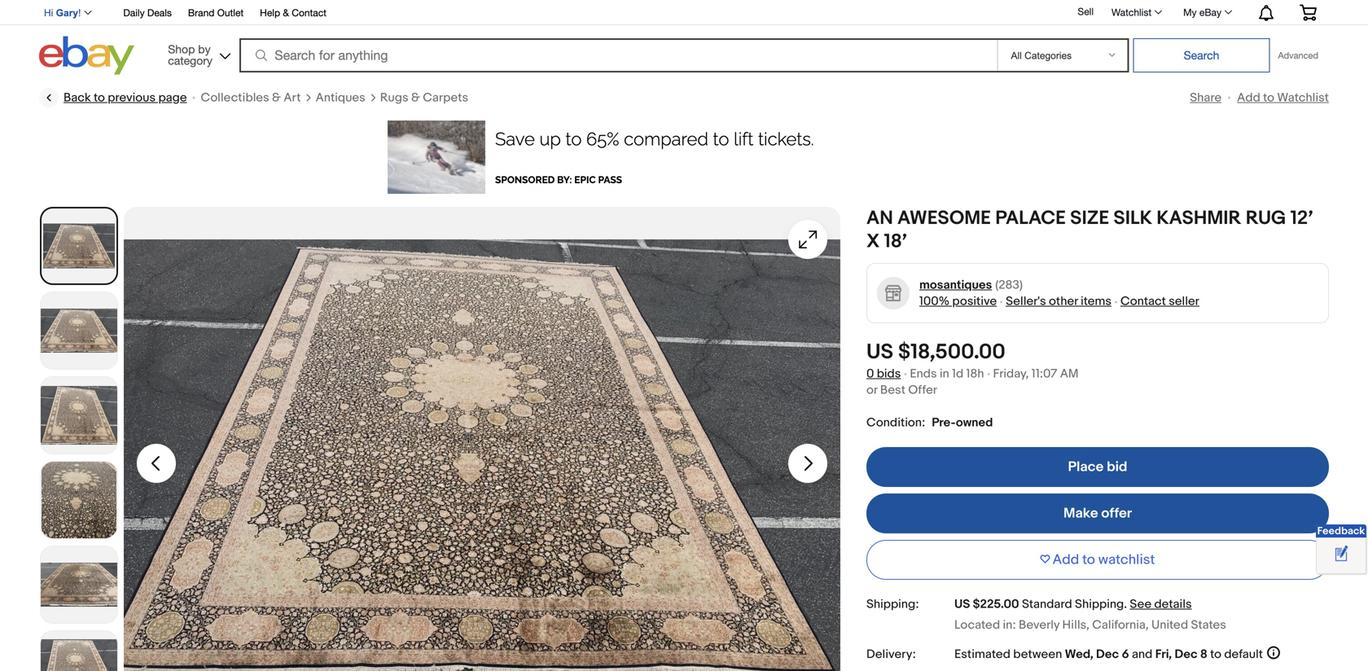 Task type: describe. For each thing, give the bounding box(es) containing it.
other
[[1049, 294, 1078, 309]]

gary
[[56, 7, 78, 18]]

place bid
[[1068, 459, 1128, 476]]

deals
[[147, 7, 172, 18]]

help
[[260, 7, 280, 18]]

make offer link
[[867, 494, 1329, 534]]

100% positive
[[920, 294, 997, 309]]

shop by category
[[168, 42, 213, 67]]

shop by category banner
[[35, 0, 1329, 79]]

awesome
[[898, 207, 991, 230]]

shipping
[[1075, 597, 1124, 612]]

offer
[[908, 383, 937, 397]]

1 vertical spatial watchlist
[[1277, 90, 1329, 105]]

delivery:
[[867, 647, 916, 662]]

contact inside account navigation
[[292, 7, 327, 18]]

(283)
[[996, 278, 1023, 292]]

us for us $18,500.00
[[867, 340, 894, 365]]

hi gary !
[[44, 7, 81, 18]]

collectibles & art
[[201, 90, 301, 105]]

ends
[[910, 366, 937, 381]]

picture 4 of 12 image
[[41, 462, 117, 538]]

condition:
[[867, 415, 926, 430]]

picture 1 of 12 image
[[42, 209, 116, 283]]

collectibles & art link
[[201, 90, 301, 106]]

100% positive link
[[920, 294, 997, 309]]

make offer
[[1064, 505, 1132, 522]]

between
[[1014, 647, 1062, 662]]

seller's other items
[[1006, 294, 1112, 309]]

100%
[[920, 294, 950, 309]]

help & contact link
[[260, 4, 327, 22]]

antiques
[[316, 90, 366, 105]]

us for us $225.00 standard shipping . see details located in: beverly hills, california, united states
[[955, 597, 970, 612]]

an awesome palace size silk kashmir rug 12' x 18'
[[867, 207, 1314, 253]]

seller
[[1169, 294, 1200, 309]]

previous
[[108, 90, 156, 105]]

& for help
[[283, 7, 289, 18]]

california,
[[1092, 618, 1149, 633]]

positive
[[953, 294, 997, 309]]

size
[[1070, 207, 1110, 230]]

picture 2 of 12 image
[[41, 292, 117, 369]]

mosantiques image
[[877, 277, 910, 310]]

help & contact
[[260, 7, 327, 18]]

collectibles
[[201, 90, 269, 105]]

owned
[[956, 415, 993, 430]]

share
[[1190, 90, 1222, 105]]

shipping:
[[867, 597, 919, 612]]

1 vertical spatial contact
[[1121, 294, 1166, 309]]

0 bids
[[867, 366, 901, 381]]

beverly
[[1019, 618, 1060, 633]]

hi
[[44, 7, 53, 18]]

$18,500.00
[[898, 340, 1006, 365]]

see
[[1130, 597, 1152, 612]]

watchlist
[[1099, 551, 1155, 569]]

items
[[1081, 294, 1112, 309]]

$225.00
[[973, 597, 1019, 612]]

rugs & carpets
[[380, 90, 468, 105]]

18h
[[966, 366, 984, 381]]

brand outlet
[[188, 7, 244, 18]]

ebay
[[1200, 7, 1222, 18]]

back to previous page
[[64, 90, 187, 105]]

to right 8
[[1211, 647, 1222, 662]]

18'
[[884, 230, 907, 253]]

pre-
[[932, 415, 956, 430]]

0
[[867, 366, 874, 381]]

back to previous page link
[[39, 88, 187, 108]]

united
[[1152, 618, 1189, 633]]

us $18,500.00
[[867, 340, 1006, 365]]

daily deals
[[123, 7, 172, 18]]

page
[[158, 90, 187, 105]]

states
[[1191, 618, 1227, 633]]

contact seller
[[1121, 294, 1200, 309]]

place bid button
[[867, 447, 1329, 487]]

picture 5 of 12 image
[[41, 547, 117, 623]]

!
[[78, 7, 81, 18]]



Task type: vqa. For each thing, say whether or not it's contained in the screenshot.
seller
yes



Task type: locate. For each thing, give the bounding box(es) containing it.
1 vertical spatial us
[[955, 597, 970, 612]]

wed,
[[1065, 647, 1094, 662]]

seller's
[[1006, 294, 1046, 309]]

add for add to watchlist
[[1237, 90, 1261, 105]]

account navigation
[[35, 0, 1329, 25]]

advertisement region
[[388, 121, 981, 194]]

1 horizontal spatial us
[[955, 597, 970, 612]]

ends in 1d 18h
[[910, 366, 984, 381]]

1 horizontal spatial contact
[[1121, 294, 1166, 309]]

add to watchlist button
[[867, 540, 1329, 580]]

1 horizontal spatial &
[[283, 7, 289, 18]]

carpets
[[423, 90, 468, 105]]

0 horizontal spatial add
[[1053, 551, 1079, 569]]

estimated
[[955, 647, 1011, 662]]

brand
[[188, 7, 215, 18]]

watchlist link
[[1103, 2, 1170, 22]]

daily deals link
[[123, 4, 172, 22]]

standard
[[1022, 597, 1072, 612]]

to left watchlist
[[1083, 551, 1095, 569]]

place
[[1068, 459, 1104, 476]]

daily
[[123, 7, 145, 18]]

& for collectibles
[[272, 90, 281, 105]]

brand outlet link
[[188, 4, 244, 22]]

category
[[168, 54, 213, 67]]

kashmir
[[1157, 207, 1242, 230]]

rugs & carpets link
[[380, 90, 468, 106]]

outlet
[[217, 7, 244, 18]]

dec left 8
[[1175, 647, 1198, 662]]

dec
[[1096, 647, 1119, 662], [1175, 647, 1198, 662]]

add inside button
[[1053, 551, 1079, 569]]

us up 0 bids
[[867, 340, 894, 365]]

6
[[1122, 647, 1129, 662]]

by
[[198, 42, 211, 56]]

to right back
[[94, 90, 105, 105]]

1 dec from the left
[[1096, 647, 1119, 662]]

to for previous
[[94, 90, 105, 105]]

to down the advanced link
[[1263, 90, 1275, 105]]

None submit
[[1133, 38, 1270, 72]]

0 horizontal spatial &
[[272, 90, 281, 105]]

to for watchlist
[[1083, 551, 1095, 569]]

picture 3 of 12 image
[[41, 377, 117, 454]]

0 horizontal spatial us
[[867, 340, 894, 365]]

1 horizontal spatial add
[[1237, 90, 1261, 105]]

rug
[[1246, 207, 1286, 230]]

sell link
[[1071, 6, 1101, 17]]

add up standard
[[1053, 551, 1079, 569]]

0 vertical spatial us
[[867, 340, 894, 365]]

add to watchlist
[[1237, 90, 1329, 105]]

0 horizontal spatial dec
[[1096, 647, 1119, 662]]

feedback
[[1318, 525, 1365, 538]]

in
[[940, 366, 950, 381]]

& for rugs
[[411, 90, 420, 105]]

2 dec from the left
[[1175, 647, 1198, 662]]

or best offer
[[867, 383, 937, 397]]

my ebay
[[1184, 7, 1222, 18]]

0 vertical spatial watchlist
[[1112, 7, 1152, 18]]

contact
[[292, 7, 327, 18], [1121, 294, 1166, 309]]

watchlist inside account navigation
[[1112, 7, 1152, 18]]

0 vertical spatial add
[[1237, 90, 1261, 105]]

us $225.00 standard shipping . see details located in: beverly hills, california, united states
[[955, 597, 1227, 633]]

sell
[[1078, 6, 1094, 17]]

add for add to watchlist
[[1053, 551, 1079, 569]]

0 horizontal spatial watchlist
[[1112, 7, 1152, 18]]

Search for anything text field
[[242, 40, 994, 71]]

and
[[1132, 647, 1153, 662]]

advanced
[[1278, 50, 1319, 61]]

mosantiques link
[[920, 277, 992, 293]]

picture 6 of 12 image
[[41, 631, 117, 671]]

my
[[1184, 7, 1197, 18]]

to inside button
[[1083, 551, 1095, 569]]

advanced link
[[1270, 39, 1327, 72]]

an awesome palace size silk kashmir rug 12' x 18' - picture 1 of 12 image
[[124, 207, 841, 671]]

an
[[867, 207, 893, 230]]

details
[[1155, 597, 1192, 612]]

add to watchlist
[[1053, 551, 1155, 569]]

mosantiques
[[920, 278, 992, 292]]

8
[[1200, 647, 1208, 662]]

back
[[64, 90, 91, 105]]

11:07
[[1032, 366, 1058, 381]]

my ebay link
[[1175, 2, 1240, 22]]

12'
[[1291, 207, 1314, 230]]

rugs
[[380, 90, 409, 105]]

0 vertical spatial contact
[[292, 7, 327, 18]]

&
[[283, 7, 289, 18], [272, 90, 281, 105], [411, 90, 420, 105]]

0 horizontal spatial contact
[[292, 7, 327, 18]]

located
[[955, 618, 1000, 633]]

to for watchlist
[[1263, 90, 1275, 105]]

.
[[1124, 597, 1127, 612]]

& inside help & contact link
[[283, 7, 289, 18]]

bids
[[877, 366, 901, 381]]

silk
[[1114, 207, 1153, 230]]

contact right help
[[292, 7, 327, 18]]

watchlist down advanced
[[1277, 90, 1329, 105]]

hills,
[[1063, 618, 1090, 633]]

default
[[1225, 647, 1263, 662]]

& left art
[[272, 90, 281, 105]]

add to watchlist link
[[1237, 90, 1329, 105]]

& inside 'rugs & carpets' link
[[411, 90, 420, 105]]

0 bids link
[[867, 366, 901, 381]]

& right help
[[283, 7, 289, 18]]

1 horizontal spatial watchlist
[[1277, 90, 1329, 105]]

contact left seller
[[1121, 294, 1166, 309]]

us inside 'us $225.00 standard shipping . see details located in: beverly hills, california, united states'
[[955, 597, 970, 612]]

seller's other items link
[[1006, 294, 1112, 309]]

watchlist right sell link
[[1112, 7, 1152, 18]]

& right the rugs
[[411, 90, 420, 105]]

your shopping cart image
[[1299, 4, 1318, 21]]

estimated between wed, dec 6 and fri, dec 8 to default
[[955, 647, 1263, 662]]

condition: pre-owned
[[867, 415, 993, 430]]

shop
[[168, 42, 195, 56]]

none submit inside shop by category banner
[[1133, 38, 1270, 72]]

share button
[[1190, 90, 1222, 105]]

x
[[867, 230, 880, 253]]

to
[[94, 90, 105, 105], [1263, 90, 1275, 105], [1083, 551, 1095, 569], [1211, 647, 1222, 662]]

2 horizontal spatial &
[[411, 90, 420, 105]]

add right share button
[[1237, 90, 1261, 105]]

palace
[[996, 207, 1066, 230]]

us up located
[[955, 597, 970, 612]]

fri,
[[1156, 647, 1172, 662]]

in:
[[1003, 618, 1016, 633]]

& inside collectibles & art link
[[272, 90, 281, 105]]

shop by category button
[[161, 36, 234, 71]]

dec left 6 at the bottom of the page
[[1096, 647, 1119, 662]]

friday, 11:07 am
[[993, 366, 1079, 381]]

1 vertical spatial add
[[1053, 551, 1079, 569]]

best
[[880, 383, 906, 397]]

1 horizontal spatial dec
[[1175, 647, 1198, 662]]

antiques link
[[316, 90, 366, 106]]



